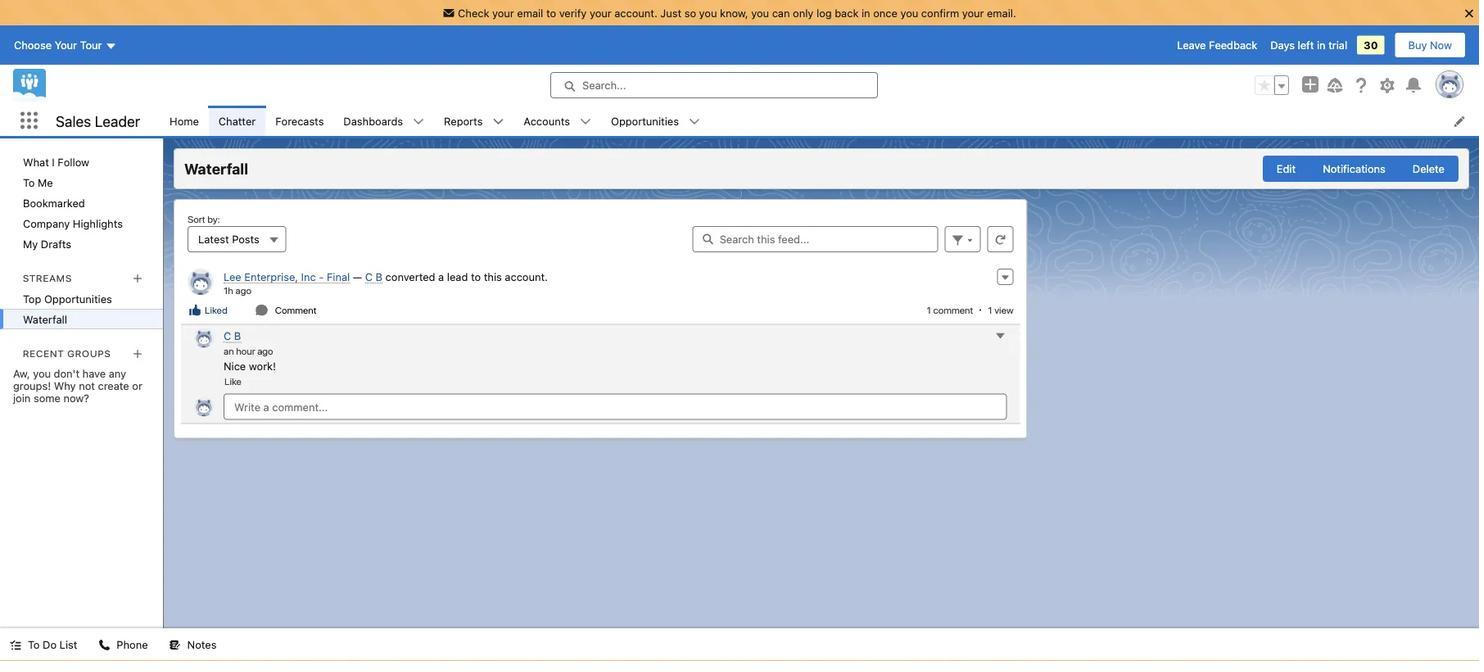 Task type: locate. For each thing, give the bounding box(es) containing it.
1 vertical spatial c
[[224, 330, 231, 342]]

hour
[[236, 345, 255, 356]]

text default image left reports
[[413, 116, 425, 127]]

text default image inside comment button
[[255, 304, 268, 317]]

to do list button
[[0, 628, 87, 661]]

only
[[793, 7, 814, 19]]

any
[[109, 367, 126, 380]]

group containing edit
[[1263, 156, 1459, 182]]

nice work! like
[[224, 360, 276, 387]]

1 vertical spatial c b image
[[194, 328, 214, 348]]

in right back
[[862, 7, 871, 19]]

recent
[[23, 348, 64, 359]]

c up an
[[224, 330, 231, 342]]

notes
[[187, 639, 217, 651]]

text default image left comment
[[255, 304, 268, 317]]

0 horizontal spatial waterfall
[[23, 313, 67, 325]]

why not create or join some now?
[[13, 380, 142, 404]]

1 vertical spatial b
[[234, 330, 241, 342]]

1 vertical spatial to
[[28, 639, 40, 651]]

to inside the lee enterprise, inc - final — c b converted a lead to this account. 1h ago
[[471, 270, 481, 283]]

sales leader
[[56, 112, 140, 130]]

0 horizontal spatial to
[[471, 270, 481, 283]]

reports link
[[434, 106, 493, 136]]

ago right 1h
[[236, 285, 251, 296]]

waterfall up by:
[[184, 160, 248, 178]]

home link
[[160, 106, 209, 136]]

do
[[43, 639, 57, 651]]

text default image right reports
[[493, 116, 504, 127]]

list containing home
[[160, 106, 1480, 136]]

in
[[862, 7, 871, 19], [1318, 39, 1326, 51]]

your right verify
[[590, 7, 612, 19]]

0 horizontal spatial your
[[492, 7, 514, 19]]

1 vertical spatial in
[[1318, 39, 1326, 51]]

opportunities up waterfall link
[[44, 293, 112, 305]]

to left the do
[[28, 639, 40, 651]]

0 vertical spatial c b image
[[188, 269, 214, 295]]

0 vertical spatial to
[[546, 7, 556, 19]]

in right left
[[1318, 39, 1326, 51]]

1 vertical spatial ago
[[257, 345, 273, 356]]

leader
[[95, 112, 140, 130]]

list
[[60, 639, 77, 651]]

opportunities list item
[[601, 106, 710, 136]]

Sort by: button
[[188, 226, 287, 252]]

1 vertical spatial waterfall
[[23, 313, 67, 325]]

just
[[661, 7, 682, 19]]

1 inside status
[[927, 304, 932, 316]]

b
[[376, 270, 383, 283], [234, 330, 241, 342]]

c b link up an
[[224, 330, 241, 343]]

c b image
[[188, 269, 214, 295], [194, 328, 214, 348]]

account. right this
[[505, 270, 548, 283]]

c b image left an
[[194, 328, 214, 348]]

0 vertical spatial ago
[[236, 285, 251, 296]]

0 horizontal spatial opportunities
[[44, 293, 112, 305]]

b right —
[[376, 270, 383, 283]]

this
[[484, 270, 502, 283]]

0 vertical spatial group
[[1255, 75, 1290, 95]]

c
[[365, 270, 373, 283], [224, 330, 231, 342]]

0 vertical spatial c
[[365, 270, 373, 283]]

0 horizontal spatial text default image
[[255, 304, 268, 317]]

have
[[82, 367, 106, 380]]

converted
[[386, 270, 436, 283]]

0 vertical spatial to
[[23, 176, 35, 188]]

1 view
[[988, 304, 1014, 316]]

3 your from the left
[[963, 7, 984, 19]]

waterfall down top
[[23, 313, 67, 325]]

list
[[160, 106, 1480, 136]]

c right —
[[365, 270, 373, 283]]

to left me
[[23, 176, 35, 188]]

0 vertical spatial opportunities
[[611, 115, 679, 127]]

once
[[874, 7, 898, 19]]

1 horizontal spatial 1
[[988, 304, 993, 316]]

opportunities down search...
[[611, 115, 679, 127]]

1 vertical spatial account.
[[505, 270, 548, 283]]

text default image inside dashboards list item
[[413, 116, 425, 127]]

to inside button
[[28, 639, 40, 651]]

to do list
[[28, 639, 77, 651]]

0 vertical spatial b
[[376, 270, 383, 283]]

1 horizontal spatial to
[[546, 7, 556, 19]]

i
[[52, 156, 55, 168]]

your
[[55, 39, 77, 51]]

1 vertical spatial c b link
[[224, 330, 241, 343]]

days left in trial
[[1271, 39, 1348, 51]]

sort by:
[[188, 213, 220, 225]]

create
[[98, 380, 129, 392]]

2 horizontal spatial your
[[963, 7, 984, 19]]

0 horizontal spatial b
[[234, 330, 241, 342]]

choose your tour button
[[13, 32, 118, 58]]

text default image right 'accounts'
[[580, 116, 592, 127]]

1 left comment at the right of page
[[927, 304, 932, 316]]

your left email.
[[963, 7, 984, 19]]

1 vertical spatial group
[[1263, 156, 1459, 182]]

text default image left "phone"
[[99, 640, 110, 651]]

you down recent at the bottom of page
[[33, 367, 51, 380]]

text default image down search... button
[[689, 116, 701, 127]]

c b an hour ago
[[224, 330, 273, 356]]

work!
[[249, 360, 276, 372]]

latest posts
[[198, 233, 260, 245]]

or
[[132, 380, 142, 392]]

choose your tour
[[14, 39, 102, 51]]

not
[[79, 380, 95, 392]]

search... button
[[551, 72, 878, 98]]

sales
[[56, 112, 91, 130]]

ago up 'work!' at left bottom
[[257, 345, 273, 356]]

1 horizontal spatial ago
[[257, 345, 273, 356]]

you right once
[[901, 7, 919, 19]]

phone
[[117, 639, 148, 651]]

1h
[[224, 285, 233, 296]]

comment
[[275, 304, 317, 316]]

reports
[[444, 115, 483, 127]]

1 vertical spatial text default image
[[255, 304, 268, 317]]

email.
[[987, 7, 1017, 19]]

text default image inside to do list button
[[10, 640, 21, 651]]

c b link right —
[[365, 270, 383, 284]]

0 horizontal spatial c b link
[[224, 330, 241, 343]]

account.
[[615, 7, 658, 19], [505, 270, 548, 283]]

1 horizontal spatial opportunities
[[611, 115, 679, 127]]

chatter
[[219, 115, 256, 127]]

1 horizontal spatial c
[[365, 270, 373, 283]]

0 vertical spatial account.
[[615, 7, 658, 19]]

like
[[225, 376, 242, 387]]

know,
[[720, 7, 749, 19]]

0 horizontal spatial ago
[[236, 285, 251, 296]]

bookmarked
[[23, 197, 85, 209]]

text default image
[[413, 116, 425, 127], [493, 116, 504, 127], [689, 116, 701, 127], [188, 304, 202, 317], [10, 640, 21, 651], [99, 640, 110, 651], [169, 640, 181, 651]]

c b image left 1h
[[188, 269, 214, 295]]

0 vertical spatial in
[[862, 7, 871, 19]]

forecasts link
[[266, 106, 334, 136]]

text default image inside accounts list item
[[580, 116, 592, 127]]

0 vertical spatial c b link
[[365, 270, 383, 284]]

b up hour
[[234, 330, 241, 342]]

0 vertical spatial text default image
[[580, 116, 592, 127]]

your left email
[[492, 7, 514, 19]]

dashboards link
[[334, 106, 413, 136]]

0 horizontal spatial 1
[[927, 304, 932, 316]]

to
[[23, 176, 35, 188], [28, 639, 40, 651]]

0 horizontal spatial account.
[[505, 270, 548, 283]]

aw, you don't have any groups!
[[13, 367, 126, 392]]

1 1 from the left
[[927, 304, 932, 316]]

to right email
[[546, 7, 556, 19]]

1 horizontal spatial b
[[376, 270, 383, 283]]

text default image inside phone button
[[99, 640, 110, 651]]

text default image left the do
[[10, 640, 21, 651]]

you
[[699, 7, 717, 19], [752, 7, 770, 19], [901, 7, 919, 19], [33, 367, 51, 380]]

edit
[[1277, 163, 1296, 175]]

text default image
[[580, 116, 592, 127], [255, 304, 268, 317]]

now?
[[63, 392, 89, 404]]

1 vertical spatial to
[[471, 270, 481, 283]]

streams link
[[23, 272, 72, 284]]

2 1 from the left
[[988, 304, 993, 316]]

recent groups
[[23, 348, 111, 359]]

1 vertical spatial opportunities
[[44, 293, 112, 305]]

group
[[1255, 75, 1290, 95], [1263, 156, 1459, 182]]

1 horizontal spatial text default image
[[580, 116, 592, 127]]

streams
[[23, 272, 72, 284]]

notes button
[[159, 628, 227, 661]]

1h ago link
[[224, 285, 251, 296]]

0 horizontal spatial c
[[224, 330, 231, 342]]

1 horizontal spatial waterfall
[[184, 160, 248, 178]]

ago
[[236, 285, 251, 296], [257, 345, 273, 356]]

accounts list item
[[514, 106, 601, 136]]

check
[[458, 7, 490, 19]]

days
[[1271, 39, 1295, 51]]

drafts
[[41, 238, 71, 250]]

account. left just
[[615, 7, 658, 19]]

ago inside the lee enterprise, inc - final — c b converted a lead to this account. 1h ago
[[236, 285, 251, 296]]

to left this
[[471, 270, 481, 283]]

1 left view
[[988, 304, 993, 316]]

text default image left the notes
[[169, 640, 181, 651]]

c inside the lee enterprise, inc - final — c b converted a lead to this account. 1h ago
[[365, 270, 373, 283]]

follow
[[58, 156, 89, 168]]

text default image left liked
[[188, 304, 202, 317]]

to inside what i follow to me bookmarked company highlights my drafts
[[23, 176, 35, 188]]

top
[[23, 293, 41, 305]]

1 horizontal spatial your
[[590, 7, 612, 19]]

1
[[927, 304, 932, 316], [988, 304, 993, 316]]

delete
[[1413, 163, 1445, 175]]



Task type: vqa. For each thing, say whether or not it's contained in the screenshot.
ACME (SAMPLE) link to the top
no



Task type: describe. For each thing, give the bounding box(es) containing it.
recent groups link
[[23, 348, 111, 359]]

you left can
[[752, 7, 770, 19]]

my
[[23, 238, 38, 250]]

notifications button
[[1310, 156, 1400, 182]]

log
[[817, 7, 832, 19]]

search...
[[583, 79, 626, 91]]

dashboards list item
[[334, 106, 434, 136]]

company
[[23, 217, 70, 229]]

now
[[1431, 39, 1453, 51]]

home
[[170, 115, 199, 127]]

a
[[438, 270, 444, 283]]

1 comment status
[[927, 303, 988, 318]]

liked
[[205, 304, 228, 316]]

you inside aw, you don't have any groups!
[[33, 367, 51, 380]]

why
[[54, 380, 76, 392]]

what i follow link
[[0, 152, 163, 172]]

join
[[13, 392, 31, 404]]

leave feedback
[[1178, 39, 1258, 51]]

account. inside the lee enterprise, inc - final — c b converted a lead to this account. 1h ago
[[505, 270, 548, 283]]

bookmarked link
[[0, 193, 163, 213]]

1 for 1 view
[[988, 304, 993, 316]]

company highlights link
[[0, 213, 163, 234]]

some
[[34, 392, 61, 404]]

by:
[[207, 213, 220, 225]]

my drafts link
[[0, 234, 163, 254]]

what
[[23, 156, 49, 168]]

latest
[[198, 233, 229, 245]]

trial
[[1329, 39, 1348, 51]]

lee
[[224, 270, 241, 283]]

sort
[[188, 213, 205, 225]]

leave feedback link
[[1178, 39, 1258, 51]]

Write a comment... text field
[[224, 394, 1008, 420]]

view
[[995, 304, 1014, 316]]

reports list item
[[434, 106, 514, 136]]

back
[[835, 7, 859, 19]]

like button
[[224, 376, 242, 387]]

ago inside c b an hour ago
[[257, 345, 273, 356]]

opportunities inside top opportunities waterfall
[[44, 293, 112, 305]]

opportunities link
[[601, 106, 689, 136]]

b inside c b an hour ago
[[234, 330, 241, 342]]

so
[[685, 7, 697, 19]]

waterfall inside top opportunities waterfall
[[23, 313, 67, 325]]

enterprise,
[[244, 270, 298, 283]]

30
[[1364, 39, 1379, 51]]

1 horizontal spatial c b link
[[365, 270, 383, 284]]

an
[[224, 345, 234, 356]]

aw,
[[13, 367, 30, 380]]

1 horizontal spatial account.
[[615, 7, 658, 19]]

1 your from the left
[[492, 7, 514, 19]]

email
[[517, 7, 544, 19]]

phone button
[[89, 628, 158, 661]]

delete button
[[1399, 156, 1459, 182]]

text default image inside liked button
[[188, 304, 202, 317]]

lead
[[447, 270, 468, 283]]

lee enterprise, inc - final — c b converted a lead to this account. 1h ago
[[224, 270, 548, 296]]

forecasts
[[275, 115, 324, 127]]

text default image inside reports list item
[[493, 116, 504, 127]]

accounts link
[[514, 106, 580, 136]]

c inside c b an hour ago
[[224, 330, 231, 342]]

you right so
[[699, 7, 717, 19]]

1 horizontal spatial in
[[1318, 39, 1326, 51]]

me
[[38, 176, 53, 188]]

liked button
[[188, 303, 228, 318]]

top opportunities link
[[0, 288, 163, 309]]

nice
[[224, 360, 246, 372]]

final
[[327, 270, 350, 283]]

buy now
[[1409, 39, 1453, 51]]

groups
[[67, 348, 111, 359]]

comment
[[934, 304, 974, 316]]

c b, 1h ago element
[[181, 262, 1021, 324]]

text default image inside opportunities list item
[[689, 116, 701, 127]]

b inside the lee enterprise, inc - final — c b converted a lead to this account. 1h ago
[[376, 270, 383, 283]]

buy now button
[[1395, 32, 1467, 58]]

verify
[[559, 7, 587, 19]]

groups!
[[13, 380, 51, 392]]

Search this feed... search field
[[693, 226, 939, 252]]

lee enterprise, inc - final link
[[224, 270, 350, 284]]

1 for 1 comment
[[927, 304, 932, 316]]

don't
[[54, 367, 80, 380]]

feedback
[[1209, 39, 1258, 51]]

2 your from the left
[[590, 7, 612, 19]]

accounts
[[524, 115, 570, 127]]

leave
[[1178, 39, 1207, 51]]

tour
[[80, 39, 102, 51]]

text default image inside notes button
[[169, 640, 181, 651]]

notifications
[[1323, 163, 1386, 175]]

comment button
[[255, 303, 318, 318]]

edit button
[[1263, 156, 1310, 182]]

left
[[1298, 39, 1315, 51]]

opportunities inside list item
[[611, 115, 679, 127]]

0 horizontal spatial in
[[862, 7, 871, 19]]

to me link
[[0, 172, 163, 193]]

waterfall link
[[0, 309, 163, 329]]

confirm
[[922, 7, 960, 19]]

0 vertical spatial waterfall
[[184, 160, 248, 178]]

c b image
[[194, 397, 214, 417]]

choose
[[14, 39, 52, 51]]

buy
[[1409, 39, 1428, 51]]

can
[[772, 7, 790, 19]]



